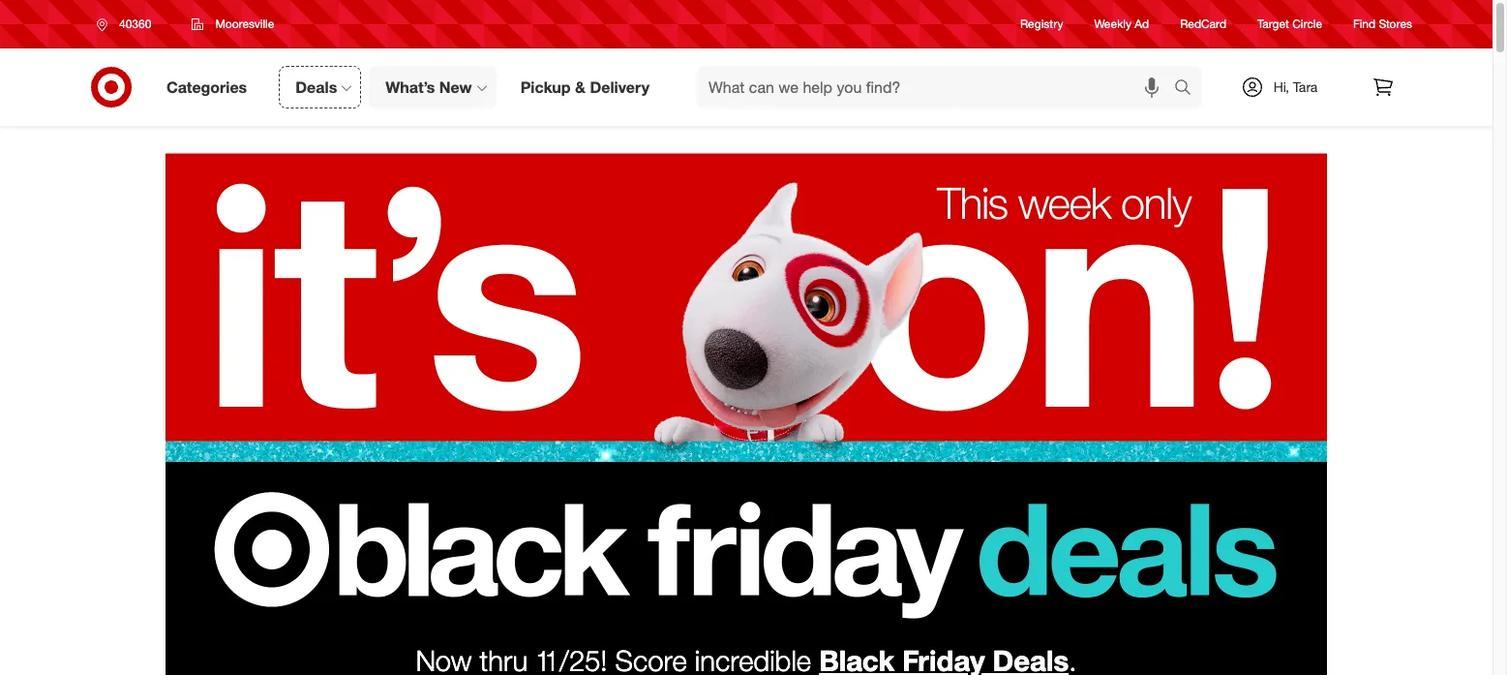Task type: describe. For each thing, give the bounding box(es) containing it.
deals
[[296, 77, 337, 96]]

weekly
[[1095, 17, 1132, 31]]

hi, tara
[[1274, 78, 1318, 95]]

40360 button
[[84, 7, 172, 42]]

what's
[[386, 77, 435, 96]]

&
[[575, 77, 586, 96]]

search button
[[1166, 66, 1213, 112]]

find stores
[[1354, 17, 1413, 31]]

categories
[[167, 77, 247, 96]]

pickup & delivery
[[521, 77, 650, 96]]

registry link
[[1021, 16, 1064, 33]]

circle
[[1293, 17, 1323, 31]]

pickup & delivery link
[[504, 66, 674, 108]]

categories link
[[150, 66, 271, 108]]

registry
[[1021, 17, 1064, 31]]

tara
[[1294, 78, 1318, 95]]

hi,
[[1274, 78, 1290, 95]]

What can we help you find? suggestions appear below search field
[[697, 66, 1180, 108]]

delivery
[[590, 77, 650, 96]]

find stores link
[[1354, 16, 1413, 33]]

mooresville
[[215, 16, 274, 31]]

weekly ad
[[1095, 17, 1150, 31]]

what's new
[[386, 77, 472, 96]]



Task type: vqa. For each thing, say whether or not it's contained in the screenshot.
Registry
yes



Task type: locate. For each thing, give the bounding box(es) containing it.
redcard
[[1181, 17, 1227, 31]]

redcard link
[[1181, 16, 1227, 33]]

stores
[[1380, 17, 1413, 31]]

target circle
[[1258, 17, 1323, 31]]

target
[[1258, 17, 1290, 31]]

find
[[1354, 17, 1376, 31]]

new
[[440, 77, 472, 96]]

mooresville button
[[180, 7, 287, 42]]

40360
[[119, 16, 151, 31]]

this week only it's on! target black friday deals image
[[166, 126, 1328, 639]]

pickup
[[521, 77, 571, 96]]

weekly ad link
[[1095, 16, 1150, 33]]

ad
[[1135, 17, 1150, 31]]

target circle link
[[1258, 16, 1323, 33]]

search
[[1166, 79, 1213, 98]]

what's new link
[[369, 66, 496, 108]]

deals link
[[279, 66, 361, 108]]



